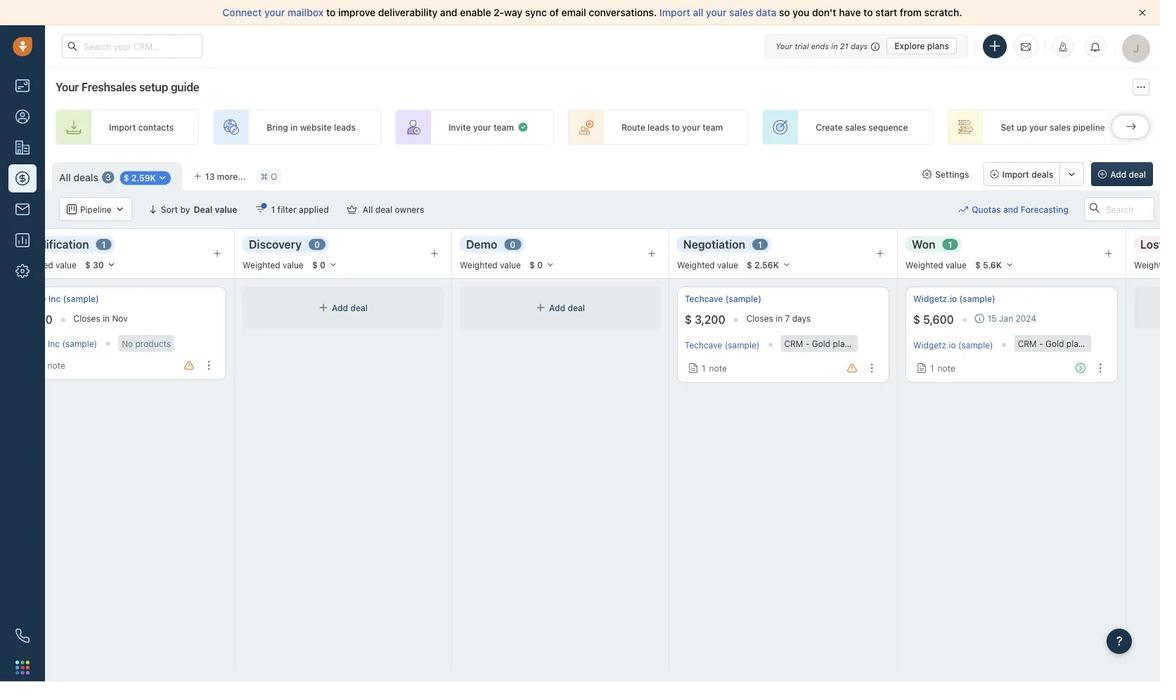 Task type: vqa. For each thing, say whether or not it's contained in the screenshot.
All to the bottom
yes



Task type: locate. For each thing, give the bounding box(es) containing it.
data
[[756, 7, 777, 18]]

2 vertical spatial import
[[1002, 169, 1029, 179]]

container_wx8msf4aqz5i3rn1 image for settings
[[922, 169, 932, 179]]

and left enable
[[440, 7, 458, 18]]

2 weighted value from the left
[[243, 260, 304, 270]]

deals up the forecasting
[[1032, 169, 1054, 179]]

1 vertical spatial and
[[1004, 205, 1019, 214]]

sales right create
[[845, 122, 866, 132]]

0 vertical spatial widgetz.io
[[914, 294, 957, 304]]

1 gold from the left
[[812, 339, 831, 349]]

closes for $ 3,200
[[747, 314, 773, 324]]

0 vertical spatial techcave (sample) link
[[685, 293, 762, 305]]

and right quotas at top
[[1004, 205, 1019, 214]]

1 vertical spatial all
[[363, 205, 373, 214]]

in left nov
[[103, 314, 110, 324]]

1 note for 5,600
[[930, 364, 956, 374]]

container_wx8msf4aqz5i3rn1 image inside quotas and forecasting link
[[959, 205, 968, 214]]

import for import deals
[[1002, 169, 1029, 179]]

0 vertical spatial import
[[660, 7, 690, 18]]

2 weighted from the left
[[243, 260, 280, 270]]

weighted value
[[15, 260, 77, 270], [243, 260, 304, 270], [460, 260, 521, 270], [677, 260, 738, 270], [906, 260, 967, 270]]

1 vertical spatial inc
[[48, 339, 60, 349]]

weighted value down won
[[906, 260, 967, 270]]

2 1 note from the left
[[930, 364, 956, 374]]

monthly for 3,200
[[852, 339, 884, 349]]

widgetz.io up $ 5,600 at the top right of page
[[914, 294, 957, 304]]

1 filter applied button
[[247, 198, 338, 222]]

acme up $ 100 on the left top of page
[[23, 294, 46, 304]]

1 horizontal spatial plan
[[1067, 339, 1084, 349]]

$ inside $ 2.56k button
[[747, 260, 752, 270]]

scratch.
[[925, 7, 962, 18]]

container_wx8msf4aqz5i3rn1 image right the applied
[[347, 205, 357, 214]]

import deals group
[[984, 162, 1085, 186]]

1 weighted from the left
[[15, 260, 53, 270]]

container_wx8msf4aqz5i3rn1 image left settings
[[922, 169, 932, 179]]

techcave (sample) down 3,200 at the right top of page
[[685, 340, 760, 350]]

crm
[[784, 339, 803, 349], [1018, 339, 1037, 349]]

2 horizontal spatial to
[[864, 7, 873, 18]]

0 vertical spatial acme inc (sample)
[[23, 294, 99, 304]]

Search your CRM... text field
[[62, 34, 203, 58]]

weighted value down "discovery"
[[243, 260, 304, 270]]

0 horizontal spatial team
[[494, 122, 514, 132]]

and
[[440, 7, 458, 18], [1004, 205, 1019, 214]]

close image
[[1139, 9, 1146, 16]]

email
[[562, 7, 586, 18]]

email image
[[1021, 41, 1031, 52]]

1 horizontal spatial gold
[[1046, 339, 1064, 349]]

5 weighted from the left
[[906, 260, 944, 270]]

2 horizontal spatial sales
[[1050, 122, 1071, 132]]

4 weighted from the left
[[677, 260, 715, 270]]

1 horizontal spatial -
[[1039, 339, 1043, 349]]

note down "100"
[[48, 361, 65, 371]]

import left all
[[660, 7, 690, 18]]

quotas and forecasting link
[[959, 198, 1083, 222]]

1 horizontal spatial add deal
[[549, 303, 585, 313]]

5 weighted value from the left
[[906, 260, 967, 270]]

guide
[[171, 81, 199, 94]]

widgetz.io (sample)
[[914, 294, 996, 304], [914, 340, 993, 350]]

explore plans
[[895, 41, 949, 51]]

add for demo
[[549, 303, 566, 313]]

sales left data
[[729, 7, 753, 18]]

note down 5,600
[[938, 364, 956, 374]]

improve
[[338, 7, 376, 18]]

all left 3
[[59, 172, 71, 183]]

0 vertical spatial all
[[59, 172, 71, 183]]

acme down $ 100 on the left top of page
[[23, 339, 46, 349]]

leads right "route"
[[648, 122, 669, 132]]

import up quotas and forecasting
[[1002, 169, 1029, 179]]

0 vertical spatial techcave (sample)
[[685, 294, 762, 304]]

crm down "2024"
[[1018, 339, 1037, 349]]

3 weighted value from the left
[[460, 260, 521, 270]]

note inside button
[[48, 361, 65, 371]]

create sales sequence
[[816, 122, 908, 132]]

techcave (sample)
[[685, 294, 762, 304], [685, 340, 760, 350]]

$ 30
[[85, 260, 104, 270]]

2 widgetz.io from the top
[[914, 340, 956, 350]]

create
[[816, 122, 843, 132]]

weighted value for won
[[906, 260, 967, 270]]

widgetz.io (sample) link down 5,600
[[914, 340, 993, 350]]

2 horizontal spatial import
[[1002, 169, 1029, 179]]

3 weighted from the left
[[460, 260, 498, 270]]

0 horizontal spatial all
[[59, 172, 71, 183]]

negotiation
[[684, 238, 746, 251]]

100
[[33, 313, 52, 327]]

$ 0 button for discovery
[[306, 257, 344, 273]]

bring
[[267, 122, 288, 132]]

(sample)
[[63, 294, 99, 304], [726, 294, 762, 304], [960, 294, 996, 304], [62, 339, 97, 349], [887, 339, 922, 349], [1120, 339, 1155, 349], [725, 340, 760, 350], [958, 340, 993, 350]]

techcave (sample) up 3,200 at the right top of page
[[685, 294, 762, 304]]

0 horizontal spatial and
[[440, 7, 458, 18]]

pipeline button
[[59, 198, 133, 222]]

to inside route leads to your team link
[[672, 122, 680, 132]]

set
[[1001, 122, 1015, 132]]

container_wx8msf4aqz5i3rn1 image
[[922, 169, 932, 179], [347, 205, 357, 214], [959, 205, 968, 214], [917, 364, 927, 374]]

all left owners
[[363, 205, 373, 214]]

to left start
[[864, 7, 873, 18]]

1 crm - gold plan monthly (sample) from the left
[[784, 339, 922, 349]]

2 widgetz.io (sample) from the top
[[914, 340, 993, 350]]

inc up 'note' button
[[48, 339, 60, 349]]

1 crm from the left
[[784, 339, 803, 349]]

your right the up
[[1030, 122, 1048, 132]]

1 horizontal spatial all
[[363, 205, 373, 214]]

crm for $ 3,200
[[784, 339, 803, 349]]

1 acme inc (sample) from the top
[[23, 294, 99, 304]]

1 monthly from the left
[[852, 339, 884, 349]]

all inside button
[[363, 205, 373, 214]]

sort by deal value
[[161, 205, 237, 214]]

weighted down demo
[[460, 260, 498, 270]]

1 team from the left
[[494, 122, 514, 132]]

0 horizontal spatial 1 note
[[702, 364, 727, 374]]

techcave (sample) link
[[685, 293, 762, 305], [685, 340, 760, 350]]

1 horizontal spatial deals
[[1032, 169, 1054, 179]]

your right all
[[706, 7, 727, 18]]

your inside "link"
[[1030, 122, 1048, 132]]

2 crm - gold plan monthly (sample) from the left
[[1018, 339, 1155, 349]]

0 horizontal spatial $ 0
[[312, 260, 326, 270]]

0 vertical spatial widgetz.io (sample) link
[[914, 293, 996, 305]]

your right invite
[[473, 122, 491, 132]]

0 horizontal spatial crm - gold plan monthly (sample)
[[784, 339, 922, 349]]

2.56k
[[755, 260, 779, 270]]

closes in nov
[[74, 314, 128, 324]]

4 weighted value from the left
[[677, 260, 738, 270]]

all deals link
[[59, 171, 98, 185]]

1 horizontal spatial note
[[709, 364, 727, 374]]

weighted for discovery
[[243, 260, 280, 270]]

$ 0
[[312, 260, 326, 270], [529, 260, 543, 270]]

weighted down won
[[906, 260, 944, 270]]

note down 3,200 at the right top of page
[[709, 364, 727, 374]]

1 $ 0 from the left
[[312, 260, 326, 270]]

1 horizontal spatial days
[[851, 41, 868, 51]]

widgetz.io (sample) link up 5,600
[[914, 293, 996, 305]]

plans
[[927, 41, 949, 51]]

1 vertical spatial acme
[[23, 339, 46, 349]]

widgetz.io (sample) up 5,600
[[914, 294, 996, 304]]

weighted value for qualification
[[15, 260, 77, 270]]

crm - gold plan monthly (sample) down "2024"
[[1018, 339, 1155, 349]]

0 vertical spatial techcave
[[685, 294, 723, 304]]

21
[[840, 41, 849, 51]]

container_wx8msf4aqz5i3rn1 image inside 1 filter applied button
[[256, 205, 266, 214]]

1 closes from the left
[[74, 314, 100, 324]]

1 filter applied
[[271, 205, 329, 214]]

1 vertical spatial widgetz.io (sample) link
[[914, 340, 993, 350]]

quotas and forecasting
[[972, 205, 1069, 214]]

container_wx8msf4aqz5i3rn1 image down $ 5,600 at the top right of page
[[917, 364, 927, 374]]

1 note
[[702, 364, 727, 374], [930, 364, 956, 374]]

in
[[831, 41, 838, 51], [290, 122, 298, 132], [103, 314, 110, 324], [776, 314, 783, 324]]

container_wx8msf4aqz5i3rn1 image inside $ 2.59k button
[[157, 173, 167, 183]]

1 vertical spatial days
[[792, 314, 811, 324]]

0 vertical spatial acme
[[23, 294, 46, 304]]

2 horizontal spatial note
[[938, 364, 956, 374]]

$ inside $ 5.6k button
[[975, 260, 981, 270]]

sales inside "link"
[[1050, 122, 1071, 132]]

weighted for qualification
[[15, 260, 53, 270]]

your freshsales setup guide
[[56, 81, 199, 94]]

your inside 'link'
[[473, 122, 491, 132]]

all for deal
[[363, 205, 373, 214]]

-
[[806, 339, 810, 349], [1039, 339, 1043, 349]]

to right "route"
[[672, 122, 680, 132]]

your left freshsales
[[56, 81, 79, 94]]

way
[[504, 7, 523, 18]]

value for won
[[946, 260, 967, 270]]

$ inside $ 30 button
[[85, 260, 91, 270]]

discovery
[[249, 238, 302, 251]]

value
[[215, 205, 237, 214], [56, 260, 77, 270], [283, 260, 304, 270], [500, 260, 521, 270], [717, 260, 738, 270], [946, 260, 967, 270]]

sort
[[161, 205, 178, 214]]

container_wx8msf4aqz5i3rn1 image inside settings popup button
[[922, 169, 932, 179]]

0 horizontal spatial crm
[[784, 339, 803, 349]]

1 horizontal spatial $ 0 button
[[523, 257, 561, 273]]

deals inside import deals button
[[1032, 169, 1054, 179]]

weighted value for discovery
[[243, 260, 304, 270]]

1 vertical spatial widgetz.io
[[914, 340, 956, 350]]

leads right website on the top of page
[[334, 122, 356, 132]]

1 vertical spatial techcave (sample)
[[685, 340, 760, 350]]

your
[[264, 7, 285, 18], [706, 7, 727, 18], [473, 122, 491, 132], [682, 122, 700, 132], [1030, 122, 1048, 132]]

crm down 7
[[784, 339, 803, 349]]

widgetz.io (sample) link
[[914, 293, 996, 305], [914, 340, 993, 350]]

your left the "mailbox"
[[264, 7, 285, 18]]

plan for 3,200
[[833, 339, 850, 349]]

weighted value down negotiation on the top right of page
[[677, 260, 738, 270]]

add deal button
[[1092, 162, 1153, 186]]

2 $ 0 button from the left
[[523, 257, 561, 273]]

gold
[[812, 339, 831, 349], [1046, 339, 1064, 349]]

acme
[[23, 294, 46, 304], [23, 339, 46, 349]]

your left trial
[[776, 41, 793, 51]]

1 right won
[[948, 240, 953, 250]]

0 horizontal spatial add
[[332, 303, 348, 313]]

widgetz.io
[[914, 294, 957, 304], [914, 340, 956, 350]]

Search field
[[1084, 198, 1155, 222]]

weighted down "discovery"
[[243, 260, 280, 270]]

import left contacts
[[109, 122, 136, 132]]

1 vertical spatial acme inc (sample)
[[23, 339, 97, 349]]

inc up "100"
[[48, 294, 61, 304]]

techcave up $ 3,200
[[685, 294, 723, 304]]

weighted value for negotiation
[[677, 260, 738, 270]]

container_wx8msf4aqz5i3rn1 image left quotas at top
[[959, 205, 968, 214]]

0 horizontal spatial deals
[[73, 172, 98, 183]]

1 vertical spatial acme inc (sample) link
[[23, 339, 97, 349]]

0 horizontal spatial -
[[806, 339, 810, 349]]

in right bring in the left of the page
[[290, 122, 298, 132]]

2 monthly from the left
[[1086, 339, 1118, 349]]

value for qualification
[[56, 260, 77, 270]]

1 down $ 3,200
[[702, 364, 706, 374]]

1 horizontal spatial leads
[[648, 122, 669, 132]]

0 horizontal spatial closes
[[74, 314, 100, 324]]

$ 100
[[23, 313, 52, 327]]

crm - gold plan monthly (sample) for $ 5,600
[[1018, 339, 1155, 349]]

1 horizontal spatial your
[[776, 41, 793, 51]]

1
[[271, 205, 275, 214], [102, 240, 106, 250], [758, 240, 762, 250], [948, 240, 953, 250], [702, 364, 706, 374], [930, 364, 934, 374]]

1 note down 5,600
[[930, 364, 956, 374]]

deals
[[1032, 169, 1054, 179], [73, 172, 98, 183]]

13 more... button
[[186, 167, 254, 186]]

0 horizontal spatial leads
[[334, 122, 356, 132]]

$ 2.59k button
[[116, 169, 175, 186]]

contacts
[[138, 122, 174, 132]]

weighted for won
[[906, 260, 944, 270]]

monthly for 5,600
[[1086, 339, 1118, 349]]

weighted value down qualification
[[15, 260, 77, 270]]

to right the "mailbox"
[[326, 7, 336, 18]]

your right "route"
[[682, 122, 700, 132]]

inc
[[48, 294, 61, 304], [48, 339, 60, 349]]

enable
[[460, 7, 491, 18]]

sync
[[525, 7, 547, 18]]

1 vertical spatial widgetz.io (sample)
[[914, 340, 993, 350]]

1 techcave (sample) link from the top
[[685, 293, 762, 305]]

2 horizontal spatial add deal
[[1111, 169, 1146, 179]]

2 horizontal spatial add
[[1111, 169, 1127, 179]]

route leads to your team
[[622, 122, 723, 132]]

all deal owners
[[363, 205, 424, 214]]

2 techcave (sample) from the top
[[685, 340, 760, 350]]

widgetz.io down $ 5,600 at the top right of page
[[914, 340, 956, 350]]

acme inc (sample)
[[23, 294, 99, 304], [23, 339, 97, 349]]

techcave (sample) link down 3,200 at the right top of page
[[685, 340, 760, 350]]

2 acme from the top
[[23, 339, 46, 349]]

weighted down negotiation on the top right of page
[[677, 260, 715, 270]]

2 - from the left
[[1039, 339, 1043, 349]]

techcave (sample) link up 3,200 at the right top of page
[[685, 293, 762, 305]]

1 1 note from the left
[[702, 364, 727, 374]]

note button
[[23, 356, 69, 376]]

closes in 7 days
[[747, 314, 811, 324]]

$ 0 for discovery
[[312, 260, 326, 270]]

0 vertical spatial inc
[[48, 294, 61, 304]]

all deal owners button
[[338, 198, 434, 222]]

crm - gold plan monthly (sample) down 7
[[784, 339, 922, 349]]

0 vertical spatial acme inc (sample) link
[[23, 293, 99, 305]]

1 vertical spatial import
[[109, 122, 136, 132]]

sales left 'pipeline'
[[1050, 122, 1071, 132]]

1 techcave (sample) from the top
[[685, 294, 762, 304]]

1 left the "filter" at top left
[[271, 205, 275, 214]]

0 horizontal spatial your
[[56, 81, 79, 94]]

0 horizontal spatial plan
[[833, 339, 850, 349]]

plan for 5,600
[[1067, 339, 1084, 349]]

pipeline
[[80, 205, 112, 214]]

all
[[693, 7, 704, 18]]

1 horizontal spatial 1 note
[[930, 364, 956, 374]]

in left 7
[[776, 314, 783, 324]]

1 vertical spatial your
[[56, 81, 79, 94]]

1 horizontal spatial closes
[[747, 314, 773, 324]]

0 horizontal spatial import
[[109, 122, 136, 132]]

2 acme inc (sample) from the top
[[23, 339, 97, 349]]

0 horizontal spatial add deal
[[332, 303, 368, 313]]

days right 21
[[851, 41, 868, 51]]

closes left nov
[[74, 314, 100, 324]]

1 note down 3,200 at the right top of page
[[702, 364, 727, 374]]

1 horizontal spatial crm - gold plan monthly (sample)
[[1018, 339, 1155, 349]]

1 plan from the left
[[833, 339, 850, 349]]

1 vertical spatial techcave (sample) link
[[685, 340, 760, 350]]

1 horizontal spatial to
[[672, 122, 680, 132]]

team
[[494, 122, 514, 132], [703, 122, 723, 132]]

2 gold from the left
[[1046, 339, 1064, 349]]

acme inc (sample) link up 'note' button
[[23, 339, 97, 349]]

add
[[1111, 169, 1127, 179], [332, 303, 348, 313], [549, 303, 566, 313]]

0 vertical spatial your
[[776, 41, 793, 51]]

2 team from the left
[[703, 122, 723, 132]]

container_wx8msf4aqz5i3rn1 image inside all deal owners button
[[347, 205, 357, 214]]

days right 7
[[792, 314, 811, 324]]

closes
[[74, 314, 100, 324], [747, 314, 773, 324]]

1 vertical spatial techcave
[[685, 340, 722, 350]]

deals left 3
[[73, 172, 98, 183]]

in left 21
[[831, 41, 838, 51]]

acme inc (sample) up "100"
[[23, 294, 99, 304]]

1 horizontal spatial monthly
[[1086, 339, 1118, 349]]

website
[[300, 122, 332, 132]]

in for closes in nov
[[103, 314, 110, 324]]

0 horizontal spatial to
[[326, 7, 336, 18]]

1 horizontal spatial team
[[703, 122, 723, 132]]

2 plan from the left
[[1067, 339, 1084, 349]]

1 horizontal spatial $ 0
[[529, 260, 543, 270]]

0 horizontal spatial gold
[[812, 339, 831, 349]]

2 closes from the left
[[747, 314, 773, 324]]

note
[[48, 361, 65, 371], [709, 364, 727, 374], [938, 364, 956, 374]]

0 vertical spatial widgetz.io (sample)
[[914, 294, 996, 304]]

your for your trial ends in 21 days
[[776, 41, 793, 51]]

trial
[[795, 41, 809, 51]]

2 techcave (sample) link from the top
[[685, 340, 760, 350]]

add for discovery
[[332, 303, 348, 313]]

add deal
[[1111, 169, 1146, 179], [332, 303, 368, 313], [549, 303, 585, 313]]

import inside button
[[1002, 169, 1029, 179]]

container_wx8msf4aqz5i3rn1 image
[[518, 122, 529, 133], [157, 173, 167, 183], [67, 205, 77, 214], [115, 205, 125, 214], [256, 205, 266, 214], [319, 303, 328, 313], [536, 303, 546, 313], [975, 314, 985, 324], [688, 364, 698, 374]]

0 horizontal spatial $ 0 button
[[306, 257, 344, 273]]

1 weighted value from the left
[[15, 260, 77, 270]]

to
[[326, 7, 336, 18], [864, 7, 873, 18], [672, 122, 680, 132]]

weighted down qualification
[[15, 260, 53, 270]]

acme inc (sample) link up "100"
[[23, 293, 99, 305]]

widgetz.io (sample) down 5,600
[[914, 340, 993, 350]]

weighted value down demo
[[460, 260, 521, 270]]

1 - from the left
[[806, 339, 810, 349]]

acme inc (sample) up 'note' button
[[23, 339, 97, 349]]

2 $ 0 from the left
[[529, 260, 543, 270]]

2 crm from the left
[[1018, 339, 1037, 349]]

container_wx8msf4aqz5i3rn1 image for quotas and forecasting
[[959, 205, 968, 214]]

$ 2.59k
[[124, 173, 156, 183]]

1 horizontal spatial crm
[[1018, 339, 1037, 349]]

techcave down $ 3,200
[[685, 340, 722, 350]]

deal
[[1129, 169, 1146, 179], [375, 205, 393, 214], [351, 303, 368, 313], [568, 303, 585, 313]]

0 horizontal spatial note
[[48, 361, 65, 371]]

1 $ 0 button from the left
[[306, 257, 344, 273]]

closes left 7
[[747, 314, 773, 324]]

value for negotiation
[[717, 260, 738, 270]]

0 horizontal spatial monthly
[[852, 339, 884, 349]]

1 horizontal spatial add
[[549, 303, 566, 313]]



Task type: describe. For each thing, give the bounding box(es) containing it.
2 techcave from the top
[[685, 340, 722, 350]]

invite
[[449, 122, 471, 132]]

$ 0 button for demo
[[523, 257, 561, 273]]

nov
[[112, 314, 128, 324]]

add inside button
[[1111, 169, 1127, 179]]

(sample) inside techcave (sample) link
[[726, 294, 762, 304]]

note for $ 3,200
[[709, 364, 727, 374]]

13 more...
[[205, 172, 246, 181]]

more...
[[217, 172, 246, 181]]

import for import contacts
[[109, 122, 136, 132]]

connect your mailbox link
[[223, 7, 326, 18]]

value for demo
[[500, 260, 521, 270]]

no products
[[122, 339, 171, 349]]

1 widgetz.io (sample) link from the top
[[914, 293, 996, 305]]

products
[[135, 339, 171, 349]]

1 horizontal spatial sales
[[845, 122, 866, 132]]

container_wx8msf4aqz5i3rn1 image inside invite your team 'link'
[[518, 122, 529, 133]]

1 up $ 30 button
[[102, 240, 106, 250]]

gold for $ 5,600
[[1046, 339, 1064, 349]]

3,200
[[695, 313, 726, 327]]

2 widgetz.io (sample) link from the top
[[914, 340, 993, 350]]

by
[[180, 205, 190, 214]]

phone element
[[8, 622, 37, 651]]

3
[[105, 173, 111, 183]]

5.6k
[[983, 260, 1002, 270]]

value for discovery
[[283, 260, 304, 270]]

$ 3,200
[[685, 313, 726, 327]]

start
[[876, 7, 898, 18]]

ends
[[811, 41, 829, 51]]

lost
[[1141, 238, 1160, 251]]

team inside 'link'
[[494, 122, 514, 132]]

1 inside 1 filter applied button
[[271, 205, 275, 214]]

1 horizontal spatial import
[[660, 7, 690, 18]]

so
[[779, 7, 790, 18]]

o
[[271, 172, 277, 181]]

setup
[[139, 81, 168, 94]]

2.59k
[[131, 173, 156, 183]]

1 widgetz.io from the top
[[914, 294, 957, 304]]

invite your team
[[449, 122, 514, 132]]

0 horizontal spatial days
[[792, 314, 811, 324]]

weight button
[[1134, 253, 1160, 274]]

30
[[93, 260, 104, 270]]

13
[[205, 172, 215, 181]]

pipeline
[[1073, 122, 1105, 132]]

add deal inside button
[[1111, 169, 1146, 179]]

gold for $ 3,200
[[812, 339, 831, 349]]

- for $ 5,600
[[1039, 339, 1043, 349]]

closes for $ 100
[[74, 314, 100, 324]]

deliverability
[[378, 7, 438, 18]]

2-
[[494, 7, 504, 18]]

weighted value for demo
[[460, 260, 521, 270]]

freshworks switcher image
[[15, 661, 30, 675]]

$ 30 button
[[79, 257, 122, 273]]

$ 0 for demo
[[529, 260, 543, 270]]

explore plans link
[[887, 38, 957, 55]]

jan
[[999, 314, 1014, 324]]

2 acme inc (sample) link from the top
[[23, 339, 97, 349]]

applied
[[299, 205, 329, 214]]

all deals 3
[[59, 172, 111, 183]]

import all your sales data link
[[660, 7, 779, 18]]

all for deals
[[59, 172, 71, 183]]

in for bring in website leads
[[290, 122, 298, 132]]

of
[[550, 7, 559, 18]]

have
[[839, 7, 861, 18]]

0 vertical spatial and
[[440, 7, 458, 18]]

$ 2.56k button
[[740, 257, 798, 273]]

$ inside $ 2.59k button
[[124, 173, 129, 183]]

in for closes in 7 days
[[776, 314, 783, 324]]

won
[[912, 238, 936, 251]]

5,600
[[923, 313, 954, 327]]

import contacts
[[109, 122, 174, 132]]

2 leads from the left
[[648, 122, 669, 132]]

weighted for negotiation
[[677, 260, 715, 270]]

phone image
[[15, 629, 30, 643]]

15 jan 2024
[[988, 314, 1037, 324]]

1 acme from the top
[[23, 294, 46, 304]]

create sales sequence link
[[762, 110, 934, 145]]

1 techcave from the top
[[685, 294, 723, 304]]

weight
[[1134, 260, 1160, 270]]

$ 5,600
[[914, 313, 954, 327]]

deals for import
[[1032, 169, 1054, 179]]

invite your team link
[[395, 110, 554, 145]]

15
[[988, 314, 997, 324]]

1 inc from the top
[[48, 294, 61, 304]]

conversations.
[[589, 7, 657, 18]]

crm - gold plan monthly (sample) for $ 3,200
[[784, 339, 922, 349]]

$ 5.6k button
[[969, 257, 1020, 273]]

qualification
[[22, 238, 89, 251]]

deal
[[194, 205, 213, 214]]

settings
[[936, 169, 969, 179]]

add deal for discovery
[[332, 303, 368, 313]]

1 acme inc (sample) link from the top
[[23, 293, 99, 305]]

don't
[[812, 7, 837, 18]]

(sample) inside widgetz.io (sample) link
[[960, 294, 996, 304]]

mailbox
[[288, 7, 324, 18]]

your for your freshsales setup guide
[[56, 81, 79, 94]]

add deal for demo
[[549, 303, 585, 313]]

from
[[900, 7, 922, 18]]

explore
[[895, 41, 925, 51]]

freshsales
[[81, 81, 137, 94]]

1 up $ 2.56k
[[758, 240, 762, 250]]

⌘ o
[[261, 172, 277, 181]]

set up your sales pipeline link
[[948, 110, 1131, 145]]

container_wx8msf4aqz5i3rn1 image for 1
[[917, 364, 927, 374]]

- for $ 3,200
[[806, 339, 810, 349]]

up
[[1017, 122, 1027, 132]]

1 leads from the left
[[334, 122, 356, 132]]

deals for all
[[73, 172, 98, 183]]

1 horizontal spatial and
[[1004, 205, 1019, 214]]

0 vertical spatial days
[[851, 41, 868, 51]]

0 horizontal spatial sales
[[729, 7, 753, 18]]

1 widgetz.io (sample) from the top
[[914, 294, 996, 304]]

filter
[[277, 205, 297, 214]]

sequence
[[869, 122, 908, 132]]

2 inc from the top
[[48, 339, 60, 349]]

1 note for 3,200
[[702, 364, 727, 374]]

weighted for demo
[[460, 260, 498, 270]]

$ 2.59k button
[[120, 171, 171, 185]]

bring in website leads
[[267, 122, 356, 132]]

route
[[622, 122, 645, 132]]

you
[[793, 7, 810, 18]]

connect
[[223, 7, 262, 18]]

⌘
[[261, 172, 268, 181]]

import contacts link
[[56, 110, 199, 145]]

your trial ends in 21 days
[[776, 41, 868, 51]]

1 down $ 5,600 at the top right of page
[[930, 364, 934, 374]]

forecasting
[[1021, 205, 1069, 214]]

settings button
[[915, 162, 976, 186]]

import deals
[[1002, 169, 1054, 179]]

route leads to your team link
[[568, 110, 748, 145]]

crm for $ 5,600
[[1018, 339, 1037, 349]]

note for $ 5,600
[[938, 364, 956, 374]]

7
[[785, 314, 790, 324]]

import deals button
[[984, 162, 1061, 186]]



